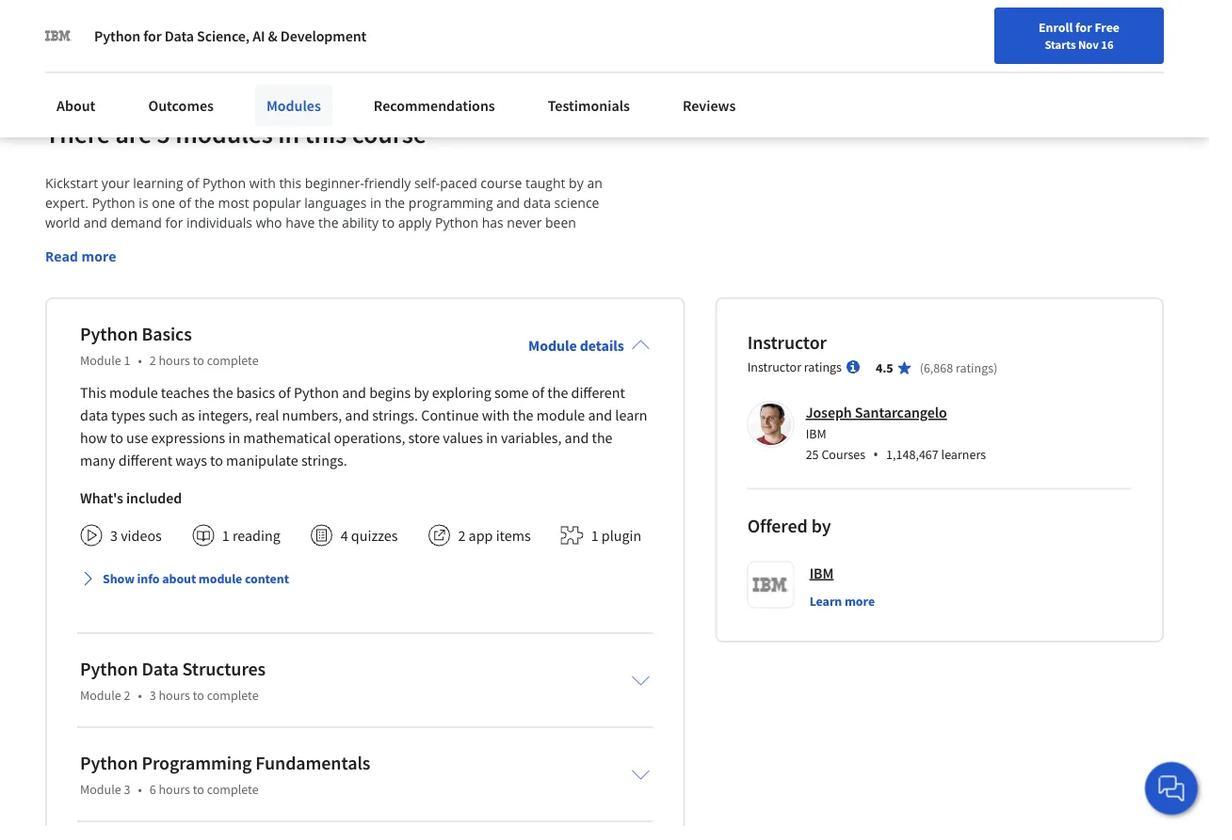 Task type: describe. For each thing, give the bounding box(es) containing it.
by inside this module teaches the basics of python and begins by exploring some of the different data types such as integers, real numbers, and strings. continue with the module and learn how to use expressions in  mathematical operations, store values in variables, and the many different ways to manipulate strings.
[[414, 384, 429, 403]]

coursera image
[[15, 15, 135, 45]]

the down the friendly on the top of the page
[[385, 195, 405, 213]]

data inside python data structures module 2 • 3 hours to complete
[[142, 658, 179, 682]]

2 inside python data structures module 2 • 3 hours to complete
[[124, 688, 130, 705]]

0 vertical spatial data
[[164, 26, 194, 45]]

begins
[[369, 384, 411, 403]]

paced
[[440, 175, 477, 193]]

reviews
[[683, 96, 736, 115]]

many
[[80, 452, 115, 471]]

0 horizontal spatial course
[[352, 118, 427, 151]]

an
[[587, 175, 602, 193]]

and right variables,
[[565, 429, 589, 448]]

have
[[286, 214, 315, 232]]

0 horizontal spatial ratings
[[804, 359, 842, 376]]

to left use
[[110, 429, 123, 448]]

learners
[[941, 447, 986, 464]]

python inside the python programming fundamentals module 3 • 6 hours to complete
[[80, 753, 138, 776]]

what's
[[80, 489, 123, 508]]

for for enroll
[[1075, 19, 1092, 36]]

outcomes
[[148, 96, 214, 115]]

expressions
[[151, 429, 225, 448]]

module inside python data structures module 2 • 3 hours to complete
[[80, 688, 121, 705]]

recommendations
[[374, 96, 495, 115]]

0 horizontal spatial strings.
[[301, 452, 347, 471]]

operations,
[[334, 429, 405, 448]]

2 horizontal spatial module
[[537, 407, 585, 425]]

learn more
[[810, 594, 875, 611]]

0 vertical spatial different
[[571, 384, 625, 403]]

6
[[149, 782, 156, 799]]

• inside python basics module 1 • 2 hours to complete
[[138, 353, 142, 370]]

offered by
[[747, 515, 831, 538]]

science,
[[197, 26, 250, 45]]

more inside button
[[845, 594, 875, 611]]

one
[[152, 195, 175, 213]]

and right world
[[84, 214, 107, 232]]

integers,
[[198, 407, 252, 425]]

testimonials
[[548, 96, 630, 115]]

fundamentals
[[255, 753, 370, 776]]

free
[[1095, 19, 1120, 36]]

about link
[[45, 85, 107, 126]]

learn
[[615, 407, 647, 425]]

enroll
[[1039, 19, 1073, 36]]

store
[[408, 429, 440, 448]]

use
[[126, 429, 148, 448]]

and up operations,
[[345, 407, 369, 425]]

2 inside python basics module 1 • 2 hours to complete
[[149, 353, 156, 370]]

ability
[[342, 214, 379, 232]]

python programming fundamentals module 3 • 6 hours to complete
[[80, 753, 370, 799]]

joseph santarcangelo image
[[750, 405, 792, 446]]

beginner-
[[305, 175, 364, 193]]

1 reading
[[222, 527, 280, 546]]

complete for structures
[[207, 688, 259, 705]]

this inside kickstart your learning of python with this beginner-friendly self-paced course taught by an expert. python is one of the most popular languages in the programming and data science world and demand for individuals who have the ability to apply python has never been higher. read more
[[279, 175, 301, 193]]

module inside python basics module 1 • 2 hours to complete
[[80, 353, 121, 370]]

(
[[920, 360, 924, 377]]

module details
[[528, 337, 624, 356]]

show
[[103, 571, 135, 588]]

python for data science, ai & development
[[94, 26, 367, 45]]

joseph santarcangelo ibm 25 courses • 1,148,467 learners
[[806, 404, 986, 465]]

and up has at left
[[497, 195, 520, 213]]

in inside kickstart your learning of python with this beginner-friendly self-paced course taught by an expert. python is one of the most popular languages in the programming and data science world and demand for individuals who have the ability to apply python has never been higher. read more
[[370, 195, 382, 213]]

for for python
[[143, 26, 162, 45]]

types
[[111, 407, 145, 425]]

25
[[806, 447, 819, 464]]

1 for 1 reading
[[222, 527, 230, 546]]

( 6,868 ratings )
[[920, 360, 998, 377]]

joseph santarcangelo link
[[806, 404, 947, 423]]

enroll for free starts nov 16
[[1039, 19, 1120, 52]]

python inside python data structures module 2 • 3 hours to complete
[[80, 658, 138, 682]]

offered
[[747, 515, 808, 538]]

3 videos
[[110, 527, 162, 546]]

in right values
[[486, 429, 498, 448]]

expert.
[[45, 195, 89, 213]]

to inside python data structures module 2 • 3 hours to complete
[[193, 688, 204, 705]]

world
[[45, 214, 80, 232]]

manipulate
[[226, 452, 298, 471]]

1 horizontal spatial this
[[305, 118, 347, 151]]

friendly
[[364, 175, 411, 193]]

variables,
[[501, 429, 562, 448]]

2 app items
[[458, 527, 531, 546]]

and left learn
[[588, 407, 612, 425]]

items
[[496, 527, 531, 546]]

show info about module content
[[103, 571, 289, 588]]

more inside kickstart your learning of python with this beginner-friendly self-paced course taught by an expert. python is one of the most popular languages in the programming and data science world and demand for individuals who have the ability to apply python has never been higher. read more
[[81, 248, 116, 266]]

0 vertical spatial strings.
[[372, 407, 418, 425]]

your
[[102, 175, 130, 193]]

has
[[482, 214, 504, 232]]

self-
[[414, 175, 440, 193]]

some
[[494, 384, 529, 403]]

course inside kickstart your learning of python with this beginner-friendly self-paced course taught by an expert. python is one of the most popular languages in the programming and data science world and demand for individuals who have the ability to apply python has never been higher. read more
[[481, 175, 522, 193]]

the up variables,
[[513, 407, 534, 425]]

instructor ratings
[[747, 359, 842, 376]]

&
[[268, 26, 278, 45]]

kickstart
[[45, 175, 98, 193]]

modules link
[[255, 85, 332, 126]]

of right some
[[532, 384, 544, 403]]

higher.
[[45, 234, 88, 252]]

python basics module 1 • 2 hours to complete
[[80, 323, 259, 370]]

by inside kickstart your learning of python with this beginner-friendly self-paced course taught by an expert. python is one of the most popular languages in the programming and data science world and demand for individuals who have the ability to apply python has never been higher. read more
[[569, 175, 584, 193]]

read
[[45, 248, 78, 266]]

the up individuals
[[195, 195, 215, 213]]

show info about module content button
[[73, 563, 297, 597]]

to inside python basics module 1 • 2 hours to complete
[[193, 353, 204, 370]]

python inside python basics module 1 • 2 hours to complete
[[80, 323, 138, 347]]

complete inside python basics module 1 • 2 hours to complete
[[207, 353, 259, 370]]

outcomes link
[[137, 85, 225, 126]]

ibm link
[[810, 562, 834, 585]]

about
[[57, 96, 95, 115]]

module inside the python programming fundamentals module 3 • 6 hours to complete
[[80, 782, 121, 799]]

learn more button
[[810, 593, 875, 612]]

there
[[45, 118, 110, 151]]

modules
[[175, 118, 273, 151]]

apply
[[398, 214, 432, 232]]

info
[[137, 571, 160, 588]]

ibm inside joseph santarcangelo ibm 25 courses • 1,148,467 learners
[[806, 426, 827, 443]]

taught
[[525, 175, 565, 193]]

nov
[[1078, 37, 1099, 52]]

app
[[469, 527, 493, 546]]

hours inside python basics module 1 • 2 hours to complete
[[159, 353, 190, 370]]



Task type: vqa. For each thing, say whether or not it's contained in the screenshot.
in- in Specialization - 3 course series Get in-depth knowledge of a subject
no



Task type: locate. For each thing, give the bounding box(es) containing it.
complete down structures
[[207, 688, 259, 705]]

1 left reading
[[222, 527, 230, 546]]

structures
[[182, 658, 266, 682]]

instructor for instructor
[[747, 332, 827, 355]]

menu item
[[864, 19, 986, 80]]

0 horizontal spatial data
[[80, 407, 108, 425]]

instructor up joseph santarcangelo icon
[[747, 359, 801, 376]]

content
[[245, 571, 289, 588]]

2 horizontal spatial 2
[[458, 527, 466, 546]]

python data structures module 2 • 3 hours to complete
[[80, 658, 266, 705]]

0 horizontal spatial 3
[[110, 527, 118, 546]]

learn
[[810, 594, 842, 611]]

1 vertical spatial course
[[481, 175, 522, 193]]

data up how
[[80, 407, 108, 425]]

in down modules
[[278, 118, 300, 151]]

• inside joseph santarcangelo ibm 25 courses • 1,148,467 learners
[[873, 445, 879, 465]]

2 hours from the top
[[159, 688, 190, 705]]

1 horizontal spatial with
[[482, 407, 510, 425]]

1,148,467
[[886, 447, 939, 464]]

0 vertical spatial this
[[305, 118, 347, 151]]

3
[[110, 527, 118, 546], [149, 688, 156, 705], [124, 782, 130, 799]]

strings.
[[372, 407, 418, 425], [301, 452, 347, 471]]

0 vertical spatial hours
[[159, 353, 190, 370]]

1 horizontal spatial strings.
[[372, 407, 418, 425]]

hours down structures
[[159, 688, 190, 705]]

to down structures
[[193, 688, 204, 705]]

to up teaches
[[193, 353, 204, 370]]

complete inside the python programming fundamentals module 3 • 6 hours to complete
[[207, 782, 259, 799]]

1 vertical spatial hours
[[159, 688, 190, 705]]

3 inside python data structures module 2 • 3 hours to complete
[[149, 688, 156, 705]]

complete for fundamentals
[[207, 782, 259, 799]]

science
[[554, 195, 599, 213]]

2 vertical spatial complete
[[207, 782, 259, 799]]

exploring
[[432, 384, 491, 403]]

been
[[545, 214, 576, 232]]

course up the friendly on the top of the page
[[352, 118, 427, 151]]

1 horizontal spatial module
[[199, 571, 242, 588]]

about
[[162, 571, 196, 588]]

2 horizontal spatial 1
[[591, 527, 599, 546]]

3 left videos at bottom left
[[110, 527, 118, 546]]

coursera career certificate image
[[808, 0, 1122, 76]]

kickstart your learning of python with this beginner-friendly self-paced course taught by an expert. python is one of the most popular languages in the programming and data science world and demand for individuals who have the ability to apply python has never been higher. read more
[[45, 175, 606, 266]]

individuals
[[186, 214, 252, 232]]

continue
[[421, 407, 479, 425]]

0 vertical spatial complete
[[207, 353, 259, 370]]

languages
[[304, 195, 367, 213]]

instructor
[[747, 332, 827, 355], [747, 359, 801, 376]]

2 horizontal spatial 3
[[149, 688, 156, 705]]

1 vertical spatial by
[[414, 384, 429, 403]]

4.5
[[876, 360, 893, 377]]

chat with us image
[[1156, 774, 1187, 804]]

0 horizontal spatial for
[[143, 26, 162, 45]]

more right read
[[81, 248, 116, 266]]

this up popular
[[279, 175, 301, 193]]

for inside enroll for free starts nov 16
[[1075, 19, 1092, 36]]

2 horizontal spatial for
[[1075, 19, 1092, 36]]

more
[[81, 248, 116, 266], [845, 594, 875, 611]]

by right offered
[[811, 515, 831, 538]]

ibm up 25
[[806, 426, 827, 443]]

of up real
[[278, 384, 291, 403]]

by right begins
[[414, 384, 429, 403]]

python left basics
[[80, 323, 138, 347]]

different down use
[[118, 452, 172, 471]]

0 vertical spatial by
[[569, 175, 584, 193]]

1 vertical spatial with
[[482, 407, 510, 425]]

• down basics
[[138, 353, 142, 370]]

6,868
[[924, 360, 953, 377]]

most
[[218, 195, 249, 213]]

0 horizontal spatial this
[[279, 175, 301, 193]]

in
[[278, 118, 300, 151], [370, 195, 382, 213], [228, 429, 240, 448], [486, 429, 498, 448]]

• right courses
[[873, 445, 879, 465]]

with
[[249, 175, 276, 193], [482, 407, 510, 425]]

1 vertical spatial this
[[279, 175, 301, 193]]

real
[[255, 407, 279, 425]]

2 vertical spatial hours
[[159, 782, 190, 799]]

different up learn
[[571, 384, 625, 403]]

to inside the python programming fundamentals module 3 • 6 hours to complete
[[193, 782, 204, 799]]

ways
[[175, 452, 207, 471]]

1 hours from the top
[[159, 353, 190, 370]]

is
[[139, 195, 148, 213]]

0 horizontal spatial module
[[109, 384, 158, 403]]

show notifications image
[[1005, 24, 1028, 46]]

1 vertical spatial ibm
[[810, 565, 834, 584]]

0 vertical spatial with
[[249, 175, 276, 193]]

programming
[[142, 753, 252, 776]]

• inside python data structures module 2 • 3 hours to complete
[[138, 688, 142, 705]]

python inside this module teaches the basics of python and begins by exploring some of the different data types such as integers, real numbers, and strings. continue with the module and learn how to use expressions in  mathematical operations, store values in variables, and the many different ways to manipulate strings.
[[294, 384, 339, 403]]

reading
[[233, 527, 280, 546]]

are
[[115, 118, 152, 151]]

1 vertical spatial strings.
[[301, 452, 347, 471]]

• up programming
[[138, 688, 142, 705]]

3 inside the python programming fundamentals module 3 • 6 hours to complete
[[124, 782, 130, 799]]

)
[[994, 360, 998, 377]]

1
[[124, 353, 130, 370], [222, 527, 230, 546], [591, 527, 599, 546]]

more right learn
[[845, 594, 875, 611]]

courses
[[822, 447, 866, 464]]

details
[[580, 337, 624, 356]]

for down one at the left top of page
[[165, 214, 183, 232]]

to right ways
[[210, 452, 223, 471]]

the down languages
[[318, 214, 339, 232]]

• for ibm
[[873, 445, 879, 465]]

2 complete from the top
[[207, 688, 259, 705]]

1 horizontal spatial by
[[569, 175, 584, 193]]

module up types
[[109, 384, 158, 403]]

instructor up instructor ratings
[[747, 332, 827, 355]]

course
[[352, 118, 427, 151], [481, 175, 522, 193]]

hours inside the python programming fundamentals module 3 • 6 hours to complete
[[159, 782, 190, 799]]

0 horizontal spatial different
[[118, 452, 172, 471]]

1 vertical spatial complete
[[207, 688, 259, 705]]

3 left 6
[[124, 782, 130, 799]]

1 for 1 plugin
[[591, 527, 599, 546]]

learning
[[133, 175, 183, 193]]

1 up types
[[124, 353, 130, 370]]

the right variables,
[[592, 429, 613, 448]]

strings. down begins
[[372, 407, 418, 425]]

hours down basics
[[159, 353, 190, 370]]

hours
[[159, 353, 190, 370], [159, 688, 190, 705], [159, 782, 190, 799]]

with inside kickstart your learning of python with this beginner-friendly self-paced course taught by an expert. python is one of the most popular languages in the programming and data science world and demand for individuals who have the ability to apply python has never been higher. read more
[[249, 175, 276, 193]]

1 vertical spatial module
[[537, 407, 585, 425]]

ibm up learn
[[810, 565, 834, 584]]

1 horizontal spatial 1
[[222, 527, 230, 546]]

strings. down mathematical
[[301, 452, 347, 471]]

3 up programming
[[149, 688, 156, 705]]

hours inside python data structures module 2 • 3 hours to complete
[[159, 688, 190, 705]]

ibm image
[[45, 23, 72, 49]]

2 vertical spatial module
[[199, 571, 242, 588]]

complete up basics
[[207, 353, 259, 370]]

data inside kickstart your learning of python with this beginner-friendly self-paced course taught by an expert. python is one of the most popular languages in the programming and data science world and demand for individuals who have the ability to apply python has never been higher. read more
[[523, 195, 551, 213]]

numbers,
[[282, 407, 342, 425]]

to inside kickstart your learning of python with this beginner-friendly self-paced course taught by an expert. python is one of the most popular languages in the programming and data science world and demand for individuals who have the ability to apply python has never been higher. read more
[[382, 214, 395, 232]]

data left science,
[[164, 26, 194, 45]]

0 horizontal spatial more
[[81, 248, 116, 266]]

2 horizontal spatial by
[[811, 515, 831, 538]]

ratings up joseph
[[804, 359, 842, 376]]

module inside 'dropdown button'
[[199, 571, 242, 588]]

0 vertical spatial instructor
[[747, 332, 827, 355]]

3 hours from the top
[[159, 782, 190, 799]]

course up has at left
[[481, 175, 522, 193]]

python up the 'numbers,'
[[294, 384, 339, 403]]

python down the show
[[80, 658, 138, 682]]

2 vertical spatial by
[[811, 515, 831, 538]]

in down integers,
[[228, 429, 240, 448]]

what's included
[[80, 489, 182, 508]]

included
[[126, 489, 182, 508]]

reviews link
[[671, 85, 747, 126]]

for up nov
[[1075, 19, 1092, 36]]

1 horizontal spatial for
[[165, 214, 183, 232]]

5
[[157, 118, 170, 151]]

2 vertical spatial 2
[[124, 688, 130, 705]]

python up most
[[203, 175, 246, 193]]

3 complete from the top
[[207, 782, 259, 799]]

the up integers,
[[212, 384, 233, 403]]

for inside kickstart your learning of python with this beginner-friendly self-paced course taught by an expert. python is one of the most popular languages in the programming and data science world and demand for individuals who have the ability to apply python has never been higher. read more
[[165, 214, 183, 232]]

• left 6
[[138, 782, 142, 799]]

the right some
[[547, 384, 568, 403]]

read more button
[[45, 247, 116, 267]]

1 inside python basics module 1 • 2 hours to complete
[[124, 353, 130, 370]]

and
[[497, 195, 520, 213], [84, 214, 107, 232], [342, 384, 366, 403], [345, 407, 369, 425], [588, 407, 612, 425], [565, 429, 589, 448]]

0 vertical spatial course
[[352, 118, 427, 151]]

popular
[[253, 195, 301, 213]]

data left structures
[[142, 658, 179, 682]]

1 horizontal spatial course
[[481, 175, 522, 193]]

0 horizontal spatial by
[[414, 384, 429, 403]]

0 vertical spatial 2
[[149, 353, 156, 370]]

2 instructor from the top
[[747, 359, 801, 376]]

complete inside python data structures module 2 • 3 hours to complete
[[207, 688, 259, 705]]

1 vertical spatial 2
[[458, 527, 466, 546]]

• for structures
[[138, 688, 142, 705]]

for left science,
[[143, 26, 162, 45]]

2
[[149, 353, 156, 370], [458, 527, 466, 546], [124, 688, 130, 705]]

1 horizontal spatial more
[[845, 594, 875, 611]]

never
[[507, 214, 542, 232]]

1 left plugin
[[591, 527, 599, 546]]

to
[[382, 214, 395, 232], [193, 353, 204, 370], [110, 429, 123, 448], [210, 452, 223, 471], [193, 688, 204, 705], [193, 782, 204, 799]]

1 vertical spatial more
[[845, 594, 875, 611]]

with down some
[[482, 407, 510, 425]]

videos
[[121, 527, 162, 546]]

python left programming
[[80, 753, 138, 776]]

hours for data
[[159, 688, 190, 705]]

data
[[164, 26, 194, 45], [142, 658, 179, 682]]

to left apply
[[382, 214, 395, 232]]

1 complete from the top
[[207, 353, 259, 370]]

0 horizontal spatial with
[[249, 175, 276, 193]]

0 vertical spatial ibm
[[806, 426, 827, 443]]

testimonials link
[[537, 85, 641, 126]]

data down taught
[[523, 195, 551, 213]]

1 horizontal spatial ratings
[[956, 360, 994, 377]]

instructor for instructor ratings
[[747, 359, 801, 376]]

there are 5 modules in this course
[[45, 118, 427, 151]]

0 vertical spatial more
[[81, 248, 116, 266]]

starts
[[1045, 37, 1076, 52]]

python down programming
[[435, 214, 478, 232]]

hours right 6
[[159, 782, 190, 799]]

2 vertical spatial 3
[[124, 782, 130, 799]]

of right one at the left top of page
[[179, 195, 191, 213]]

1 vertical spatial data
[[142, 658, 179, 682]]

0 horizontal spatial 1
[[124, 353, 130, 370]]

1 instructor from the top
[[747, 332, 827, 355]]

module up variables,
[[537, 407, 585, 425]]

module right the about
[[199, 571, 242, 588]]

and left begins
[[342, 384, 366, 403]]

0 horizontal spatial 2
[[124, 688, 130, 705]]

1 vertical spatial 3
[[149, 688, 156, 705]]

• inside the python programming fundamentals module 3 • 6 hours to complete
[[138, 782, 142, 799]]

this module teaches the basics of python and begins by exploring some of the different data types such as integers, real numbers, and strings. continue with the module and learn how to use expressions in  mathematical operations, store values in variables, and the many different ways to manipulate strings.
[[80, 384, 647, 471]]

joseph
[[806, 404, 852, 423]]

as
[[181, 407, 195, 425]]

ratings right 6,868
[[956, 360, 994, 377]]

the
[[195, 195, 215, 213], [385, 195, 405, 213], [318, 214, 339, 232], [212, 384, 233, 403], [547, 384, 568, 403], [513, 407, 534, 425], [592, 429, 613, 448]]

of right learning
[[187, 175, 199, 193]]

4 quizzes
[[341, 527, 398, 546]]

data inside this module teaches the basics of python and begins by exploring some of the different data types such as integers, real numbers, and strings. continue with the module and learn how to use expressions in  mathematical operations, store values in variables, and the many different ways to manipulate strings.
[[80, 407, 108, 425]]

python right ibm image
[[94, 26, 140, 45]]

python down your
[[92, 195, 135, 213]]

quizzes
[[351, 527, 398, 546]]

1 vertical spatial instructor
[[747, 359, 801, 376]]

this
[[80, 384, 106, 403]]

ibm
[[806, 426, 827, 443], [810, 565, 834, 584]]

santarcangelo
[[855, 404, 947, 423]]

0 vertical spatial 3
[[110, 527, 118, 546]]

4
[[341, 527, 348, 546]]

1 plugin
[[591, 527, 642, 546]]

0 vertical spatial module
[[109, 384, 158, 403]]

to down programming
[[193, 782, 204, 799]]

python
[[94, 26, 140, 45], [203, 175, 246, 193], [92, 195, 135, 213], [435, 214, 478, 232], [80, 323, 138, 347], [294, 384, 339, 403], [80, 658, 138, 682], [80, 753, 138, 776]]

1 horizontal spatial different
[[571, 384, 625, 403]]

1 vertical spatial different
[[118, 452, 172, 471]]

1 vertical spatial data
[[80, 407, 108, 425]]

by left an
[[569, 175, 584, 193]]

None search field
[[253, 12, 442, 49]]

how
[[80, 429, 107, 448]]

hours for programming
[[159, 782, 190, 799]]

complete
[[207, 353, 259, 370], [207, 688, 259, 705], [207, 782, 259, 799]]

1 horizontal spatial 3
[[124, 782, 130, 799]]

with up popular
[[249, 175, 276, 193]]

mathematical
[[243, 429, 331, 448]]

1 horizontal spatial data
[[523, 195, 551, 213]]

complete down programming
[[207, 782, 259, 799]]

in down the friendly on the top of the page
[[370, 195, 382, 213]]

• for fundamentals
[[138, 782, 142, 799]]

1 horizontal spatial 2
[[149, 353, 156, 370]]

recommendations link
[[362, 85, 506, 126]]

with inside this module teaches the basics of python and begins by exploring some of the different data types such as integers, real numbers, and strings. continue with the module and learn how to use expressions in  mathematical operations, store values in variables, and the many different ways to manipulate strings.
[[482, 407, 510, 425]]

this down modules
[[305, 118, 347, 151]]

who
[[256, 214, 282, 232]]

0 vertical spatial data
[[523, 195, 551, 213]]



